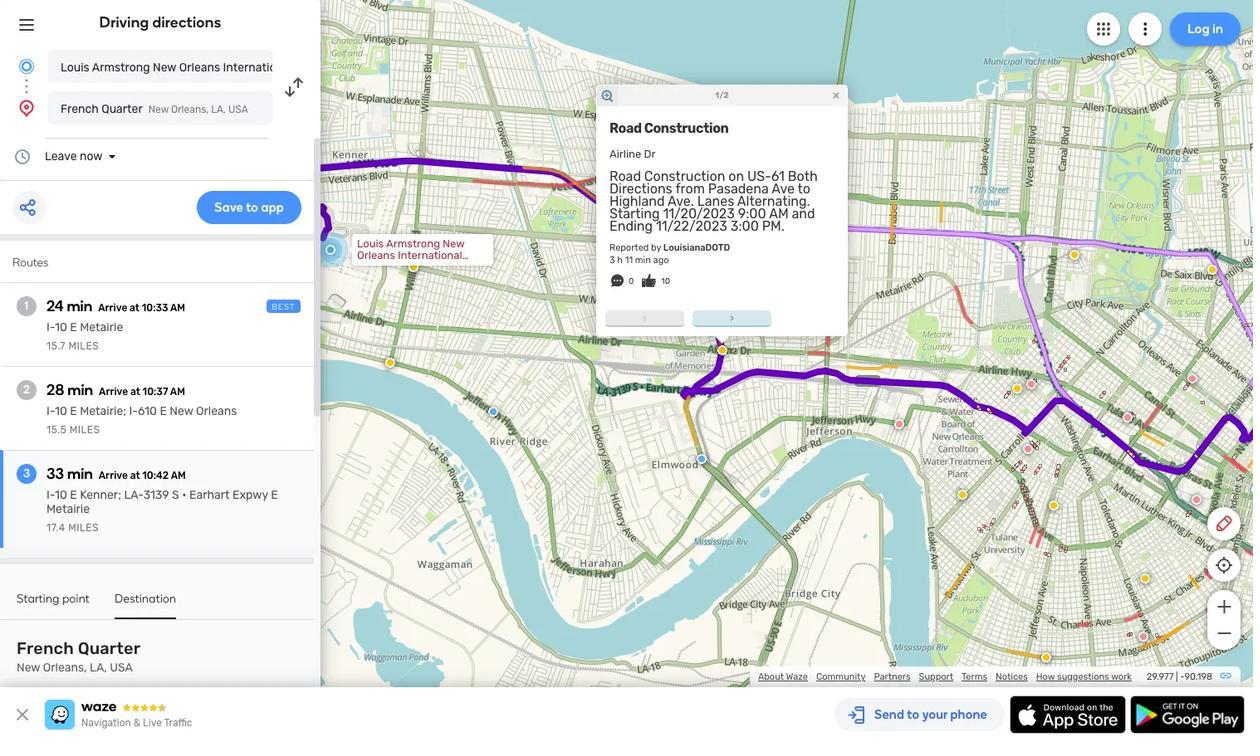 Task type: describe. For each thing, give the bounding box(es) containing it.
leave
[[45, 150, 77, 164]]

min for 28 min
[[67, 381, 93, 400]]

15.5
[[47, 425, 67, 436]]

traffic
[[164, 718, 192, 729]]

dr
[[644, 148, 656, 160]]

us-
[[748, 169, 772, 184]]

1/2
[[716, 90, 729, 100]]

ending
[[610, 219, 653, 234]]

and
[[792, 206, 816, 222]]

louis armstrong new orleans international airport
[[61, 61, 333, 75]]

starting inside the road construction on us-61 both directions from pasadena ave to highland ave.  lanes alternating. starting 11/20/2023 9:00 am and ending 11/22/2023 3:00 pm. reported by louisianadotd 3 h 11 min ago
[[610, 206, 660, 222]]

french inside french quarter new orleans, la, usa
[[17, 639, 74, 659]]

point
[[62, 592, 90, 607]]

metairie;
[[80, 405, 126, 419]]

1 vertical spatial french quarter new orleans, la, usa
[[17, 639, 141, 675]]

metairie inside i-10 e kenner; la-3139 s • earhart expwy e metairie 17.4 miles
[[47, 503, 90, 517]]

at for 33 min
[[130, 470, 140, 482]]

29.977
[[1147, 672, 1174, 683]]

90.198
[[1185, 672, 1213, 683]]

arrive for 33 min
[[99, 470, 128, 482]]

24 min arrive at 10:33 am
[[47, 297, 185, 316]]

am for 28 min
[[170, 386, 185, 398]]

lanes
[[698, 194, 735, 209]]

road for road construction
[[610, 120, 642, 136]]

orleans inside "louis armstrong new orleans international airport" button
[[179, 61, 220, 75]]

e for 28 min
[[70, 405, 77, 419]]

-
[[1181, 672, 1185, 683]]

x image
[[12, 705, 32, 725]]

louisianadotd
[[664, 243, 730, 253]]

support link
[[919, 672, 954, 683]]

ave
[[772, 181, 795, 197]]

ave.
[[668, 194, 694, 209]]

link image
[[1220, 670, 1233, 683]]

1 horizontal spatial la,
[[211, 104, 226, 115]]

from
[[676, 181, 705, 197]]

h
[[618, 255, 623, 266]]

louis armstrong new orleans international airport button
[[48, 50, 333, 83]]

starting inside starting point button
[[17, 592, 59, 607]]

best
[[272, 302, 296, 312]]

on
[[729, 169, 745, 184]]

10:42
[[142, 470, 169, 482]]

10 for 24 min
[[55, 321, 67, 335]]

11/20/2023
[[663, 206, 735, 222]]

miles inside i-10 e kenner; la-3139 s • earhart expwy e metairie 17.4 miles
[[68, 523, 99, 534]]

0 horizontal spatial usa
[[110, 661, 133, 675]]

both
[[788, 169, 818, 184]]

airline
[[610, 148, 642, 160]]

navigation & live traffic
[[81, 718, 192, 729]]

directions
[[610, 181, 673, 197]]

min for 24 min
[[67, 297, 92, 316]]

min for 33 min
[[67, 465, 93, 484]]

0 horizontal spatial la,
[[90, 661, 107, 675]]

3 inside the road construction on us-61 both directions from pasadena ave to highland ave.  lanes alternating. starting 11/20/2023 9:00 am and ending 11/22/2023 3:00 pm. reported by louisianadotd 3 h 11 min ago
[[610, 255, 615, 266]]

0 horizontal spatial orleans,
[[43, 661, 87, 675]]

road construction on us-61 both directions from pasadena ave to highland ave.  lanes alternating. starting 11/20/2023 9:00 am and ending 11/22/2023 3:00 pm. reported by louisianadotd 3 h 11 min ago
[[610, 169, 818, 266]]

i-10 e kenner; la-3139 s • earhart expwy e metairie 17.4 miles
[[47, 489, 278, 534]]

earhart
[[189, 489, 230, 503]]

kenner;
[[80, 489, 121, 503]]

metairie inside the i-10 e metairie 15.7 miles
[[80, 321, 123, 335]]

i-10 e metairie; i-610 e new orleans 15.5 miles
[[47, 405, 237, 436]]

28
[[47, 381, 64, 400]]

about
[[759, 672, 784, 683]]

driving directions
[[99, 13, 221, 32]]

destination
[[115, 592, 176, 607]]

17.4
[[47, 523, 65, 534]]

notices
[[996, 672, 1028, 683]]

starting point button
[[17, 592, 90, 618]]

international
[[223, 61, 292, 75]]

community
[[817, 672, 866, 683]]

10 down ago
[[662, 277, 671, 287]]

routes
[[12, 256, 48, 270]]

15.7
[[47, 341, 66, 352]]

zoom in image
[[1214, 597, 1235, 617]]

new inside button
[[153, 61, 176, 75]]

new up x icon
[[17, 661, 40, 675]]

terms
[[962, 672, 988, 683]]

leave now
[[45, 150, 103, 164]]

construction for road construction on us-61 both directions from pasadena ave to highland ave.  lanes alternating. starting 11/20/2023 9:00 am and ending 11/22/2023 3:00 pm. reported by louisianadotd 3 h 11 min ago
[[645, 169, 726, 184]]

how suggestions work link
[[1037, 672, 1132, 683]]

24
[[47, 297, 64, 316]]

0
[[629, 277, 634, 287]]

reported
[[610, 243, 649, 253]]

e right expwy
[[271, 489, 278, 503]]

airline dr
[[610, 148, 656, 160]]

am for 24 min
[[170, 302, 185, 314]]

3:00
[[731, 219, 759, 234]]

community link
[[817, 672, 866, 683]]

e for 33 min
[[70, 489, 77, 503]]

how
[[1037, 672, 1055, 683]]

waze
[[786, 672, 808, 683]]

work
[[1112, 672, 1132, 683]]

0 vertical spatial french
[[61, 102, 99, 116]]



Task type: locate. For each thing, give the bounding box(es) containing it.
arrive inside "28 min arrive at 10:37 am"
[[99, 386, 128, 398]]

am right 10:37
[[170, 386, 185, 398]]

e inside the i-10 e metairie 15.7 miles
[[70, 321, 77, 335]]

miles down metairie;
[[70, 425, 100, 436]]

0 vertical spatial quarter
[[101, 102, 143, 116]]

min right 24
[[67, 297, 92, 316]]

2 vertical spatial miles
[[68, 523, 99, 534]]

partners link
[[874, 672, 911, 683]]

police image
[[697, 454, 707, 464]]

new right "610"
[[170, 405, 193, 419]]

french down starting point button
[[17, 639, 74, 659]]

live
[[143, 718, 162, 729]]

i- up 15.7
[[47, 321, 55, 335]]

1 vertical spatial french
[[17, 639, 74, 659]]

notices link
[[996, 672, 1028, 683]]

3
[[610, 255, 615, 266], [23, 467, 30, 481]]

am left and
[[770, 206, 789, 222]]

1 vertical spatial arrive
[[99, 386, 128, 398]]

1 vertical spatial hazard image
[[958, 490, 968, 500]]

quarter inside french quarter new orleans, la, usa
[[78, 639, 141, 659]]

e
[[70, 321, 77, 335], [70, 405, 77, 419], [160, 405, 167, 419], [70, 489, 77, 503], [271, 489, 278, 503]]

10 up the 15.5
[[55, 405, 67, 419]]

at up the la-
[[130, 470, 140, 482]]

1 vertical spatial miles
[[70, 425, 100, 436]]

support
[[919, 672, 954, 683]]

3 at from the top
[[130, 470, 140, 482]]

at inside 33 min arrive at 10:42 am
[[130, 470, 140, 482]]

starting left 'point'
[[17, 592, 59, 607]]

am up s
[[171, 470, 186, 482]]

starting down directions
[[610, 206, 660, 222]]

at inside 24 min arrive at 10:33 am
[[130, 302, 140, 314]]

0 horizontal spatial 3
[[23, 467, 30, 481]]

alternating.
[[738, 194, 811, 209]]

new right armstrong
[[153, 61, 176, 75]]

louis
[[61, 61, 89, 75]]

33
[[47, 465, 64, 484]]

1 vertical spatial usa
[[110, 661, 133, 675]]

×
[[833, 87, 840, 103]]

0 vertical spatial construction
[[644, 120, 729, 136]]

road closed image
[[1188, 374, 1198, 384], [1027, 380, 1037, 390], [1123, 413, 1133, 423], [895, 420, 905, 430], [1024, 445, 1034, 454], [1192, 495, 1202, 505], [1139, 632, 1149, 642]]

arrive for 24 min
[[98, 302, 127, 314]]

road inside the road construction on us-61 both directions from pasadena ave to highland ave.  lanes alternating. starting 11/20/2023 9:00 am and ending 11/22/2023 3:00 pm. reported by louisianadotd 3 h 11 min ago
[[610, 169, 641, 184]]

1 horizontal spatial 3
[[610, 255, 615, 266]]

am for 33 min
[[171, 470, 186, 482]]

miles inside the i-10 e metairie 15.7 miles
[[68, 341, 99, 352]]

0 vertical spatial at
[[130, 302, 140, 314]]

0 vertical spatial french quarter new orleans, la, usa
[[61, 102, 248, 116]]

10:33
[[142, 302, 168, 314]]

min right 33
[[67, 465, 93, 484]]

starting point
[[17, 592, 90, 607]]

starting
[[610, 206, 660, 222], [17, 592, 59, 607]]

pm.
[[763, 219, 785, 234]]

quarter
[[101, 102, 143, 116], [78, 639, 141, 659]]

airport
[[295, 61, 333, 75]]

10
[[662, 277, 671, 287], [55, 321, 67, 335], [55, 405, 67, 419], [55, 489, 67, 503]]

1 vertical spatial la,
[[90, 661, 107, 675]]

min right 28
[[67, 381, 93, 400]]

28 min arrive at 10:37 am
[[47, 381, 185, 400]]

&
[[134, 718, 141, 729]]

metairie down 24 min arrive at 10:33 am
[[80, 321, 123, 335]]

10 inside i-10 e kenner; la-3139 s • earhart expwy e metairie 17.4 miles
[[55, 489, 67, 503]]

construction for road construction
[[644, 120, 729, 136]]

chevron right image
[[726, 312, 739, 325]]

new inside i-10 e metairie; i-610 e new orleans 15.5 miles
[[170, 405, 193, 419]]

french quarter new orleans, la, usa
[[61, 102, 248, 116], [17, 639, 141, 675]]

french quarter new orleans, la, usa down 'point'
[[17, 639, 141, 675]]

1 vertical spatial quarter
[[78, 639, 141, 659]]

hazard image
[[1070, 250, 1080, 260], [1208, 265, 1218, 275], [386, 358, 395, 368], [1013, 384, 1023, 394], [1252, 388, 1254, 398], [1252, 485, 1254, 495], [1049, 501, 1059, 511], [1042, 653, 1052, 663]]

destination button
[[115, 592, 176, 620]]

orleans, down louis armstrong new orleans international airport
[[171, 104, 209, 115]]

by
[[651, 243, 662, 253]]

i- down "28 min arrive at 10:37 am" on the left bottom of the page
[[129, 405, 138, 419]]

arrive inside 33 min arrive at 10:42 am
[[99, 470, 128, 482]]

french down louis
[[61, 102, 99, 116]]

chevron left image
[[639, 312, 652, 325]]

construction inside the road construction on us-61 both directions from pasadena ave to highland ave.  lanes alternating. starting 11/20/2023 9:00 am and ending 11/22/2023 3:00 pm. reported by louisianadotd 3 h 11 min ago
[[645, 169, 726, 184]]

about waze link
[[759, 672, 808, 683]]

driving
[[99, 13, 149, 32]]

about waze community partners support terms notices how suggestions work
[[759, 672, 1132, 683]]

2 road from the top
[[610, 169, 641, 184]]

miles
[[68, 341, 99, 352], [70, 425, 100, 436], [68, 523, 99, 534]]

10 for 28 min
[[55, 405, 67, 419]]

directions
[[152, 13, 221, 32]]

at inside "28 min arrive at 10:37 am"
[[130, 386, 140, 398]]

10 up 15.7
[[55, 321, 67, 335]]

1 vertical spatial construction
[[645, 169, 726, 184]]

0 horizontal spatial hazard image
[[409, 263, 419, 273]]

e down 24 min arrive at 10:33 am
[[70, 321, 77, 335]]

i- for 24 min
[[47, 321, 55, 335]]

2 horizontal spatial hazard image
[[1141, 574, 1151, 584]]

9:00
[[738, 206, 767, 222]]

arrive up kenner;
[[99, 470, 128, 482]]

navigation
[[81, 718, 131, 729]]

orleans right "610"
[[196, 405, 237, 419]]

3 left h
[[610, 255, 615, 266]]

3 left 33
[[23, 467, 30, 481]]

am inside 24 min arrive at 10:33 am
[[170, 302, 185, 314]]

at for 28 min
[[130, 386, 140, 398]]

i-
[[47, 321, 55, 335], [47, 405, 55, 419], [129, 405, 138, 419], [47, 489, 55, 503]]

0 vertical spatial miles
[[68, 341, 99, 352]]

road for road construction on us-61 both directions from pasadena ave to highland ave.  lanes alternating. starting 11/20/2023 9:00 am and ending 11/22/2023 3:00 pm. reported by louisianadotd 3 h 11 min ago
[[610, 169, 641, 184]]

1 construction from the top
[[644, 120, 729, 136]]

pasadena
[[709, 181, 769, 197]]

la-
[[124, 489, 144, 503]]

e left metairie;
[[70, 405, 77, 419]]

construction up dr at the right top of the page
[[644, 120, 729, 136]]

2 vertical spatial at
[[130, 470, 140, 482]]

road construction
[[610, 120, 729, 136]]

1 horizontal spatial orleans,
[[171, 104, 209, 115]]

min inside the road construction on us-61 both directions from pasadena ave to highland ave.  lanes alternating. starting 11/20/2023 9:00 am and ending 11/22/2023 3:00 pm. reported by louisianadotd 3 h 11 min ago
[[635, 255, 651, 266]]

i- for 28 min
[[47, 405, 55, 419]]

10 for 33 min
[[55, 489, 67, 503]]

la, up navigation
[[90, 661, 107, 675]]

11
[[625, 255, 633, 266]]

at left 10:37
[[130, 386, 140, 398]]

partners
[[874, 672, 911, 683]]

at for 24 min
[[130, 302, 140, 314]]

orleans, down starting point button
[[43, 661, 87, 675]]

arrive
[[98, 302, 127, 314], [99, 386, 128, 398], [99, 470, 128, 482]]

min
[[635, 255, 651, 266], [67, 297, 92, 316], [67, 381, 93, 400], [67, 465, 93, 484]]

armstrong
[[92, 61, 150, 75]]

0 vertical spatial hazard image
[[409, 263, 419, 273]]

e for 24 min
[[70, 321, 77, 335]]

highland
[[610, 194, 665, 209]]

clock image
[[12, 147, 32, 167]]

quarter down armstrong
[[101, 102, 143, 116]]

610
[[138, 405, 157, 419]]

metairie up 17.4
[[47, 503, 90, 517]]

suggestions
[[1058, 672, 1110, 683]]

0 vertical spatial la,
[[211, 104, 226, 115]]

61
[[772, 169, 785, 184]]

french
[[61, 102, 99, 116], [17, 639, 74, 659]]

10:37
[[143, 386, 168, 398]]

e left kenner;
[[70, 489, 77, 503]]

i- up the 15.5
[[47, 405, 55, 419]]

ago
[[654, 255, 669, 266]]

i-10 e metairie 15.7 miles
[[47, 321, 123, 352]]

0 vertical spatial metairie
[[80, 321, 123, 335]]

2 construction from the top
[[645, 169, 726, 184]]

1
[[25, 299, 28, 313]]

police image
[[489, 407, 499, 417]]

0 vertical spatial orleans
[[179, 61, 220, 75]]

road down airline
[[610, 169, 641, 184]]

i- inside the i-10 e metairie 15.7 miles
[[47, 321, 55, 335]]

quarter down destination "button"
[[78, 639, 141, 659]]

1 vertical spatial at
[[130, 386, 140, 398]]

arrive for 28 min
[[99, 386, 128, 398]]

1 vertical spatial starting
[[17, 592, 59, 607]]

la, down louis armstrong new orleans international airport
[[211, 104, 226, 115]]

at left "10:33" at the top left of page
[[130, 302, 140, 314]]

miles right 15.7
[[68, 341, 99, 352]]

1 vertical spatial orleans
[[196, 405, 237, 419]]

location image
[[17, 98, 37, 118]]

am inside 33 min arrive at 10:42 am
[[171, 470, 186, 482]]

i- inside i-10 e kenner; la-3139 s • earhart expwy e metairie 17.4 miles
[[47, 489, 55, 503]]

now
[[80, 150, 103, 164]]

terms link
[[962, 672, 988, 683]]

arrive up the i-10 e metairie 15.7 miles
[[98, 302, 127, 314]]

1 horizontal spatial starting
[[610, 206, 660, 222]]

29.977 | -90.198
[[1147, 672, 1213, 683]]

zoom out image
[[1214, 624, 1235, 644]]

e right "610"
[[160, 405, 167, 419]]

2 vertical spatial arrive
[[99, 470, 128, 482]]

miles inside i-10 e metairie; i-610 e new orleans 15.5 miles
[[70, 425, 100, 436]]

0 vertical spatial 3
[[610, 255, 615, 266]]

2 vertical spatial hazard image
[[1141, 574, 1151, 584]]

10 inside the i-10 e metairie 15.7 miles
[[55, 321, 67, 335]]

new down "louis armstrong new orleans international airport" button
[[149, 104, 169, 115]]

la,
[[211, 104, 226, 115], [90, 661, 107, 675]]

am
[[770, 206, 789, 222], [170, 302, 185, 314], [170, 386, 185, 398], [171, 470, 186, 482]]

0 vertical spatial road
[[610, 120, 642, 136]]

10 down 33
[[55, 489, 67, 503]]

1 road from the top
[[610, 120, 642, 136]]

to
[[798, 181, 811, 197]]

1 horizontal spatial hazard image
[[958, 490, 968, 500]]

am inside the road construction on us-61 both directions from pasadena ave to highland ave.  lanes alternating. starting 11/20/2023 9:00 am and ending 11/22/2023 3:00 pm. reported by louisianadotd 3 h 11 min ago
[[770, 206, 789, 222]]

am inside "28 min arrive at 10:37 am"
[[170, 386, 185, 398]]

usa up navigation
[[110, 661, 133, 675]]

construction up ave.
[[645, 169, 726, 184]]

hazard image
[[409, 263, 419, 273], [958, 490, 968, 500], [1141, 574, 1151, 584]]

0 vertical spatial usa
[[228, 104, 248, 115]]

i- down 33
[[47, 489, 55, 503]]

1 vertical spatial 3
[[23, 467, 30, 481]]

current location image
[[17, 56, 37, 76]]

french quarter new orleans, la, usa down armstrong
[[61, 102, 248, 116]]

10 inside i-10 e metairie; i-610 e new orleans 15.5 miles
[[55, 405, 67, 419]]

0 vertical spatial orleans,
[[171, 104, 209, 115]]

× link
[[829, 87, 844, 103]]

11/22/2023
[[656, 219, 728, 234]]

0 horizontal spatial starting
[[17, 592, 59, 607]]

miles right 17.4
[[68, 523, 99, 534]]

usa
[[228, 104, 248, 115], [110, 661, 133, 675]]

construction
[[644, 120, 729, 136], [645, 169, 726, 184]]

pencil image
[[1215, 514, 1235, 534]]

1 at from the top
[[130, 302, 140, 314]]

at
[[130, 302, 140, 314], [130, 386, 140, 398], [130, 470, 140, 482]]

1 vertical spatial metairie
[[47, 503, 90, 517]]

usa down international
[[228, 104, 248, 115]]

1 vertical spatial road
[[610, 169, 641, 184]]

arrive up metairie;
[[99, 386, 128, 398]]

i- for 33 min
[[47, 489, 55, 503]]

min right 11
[[635, 255, 651, 266]]

am right "10:33" at the top left of page
[[170, 302, 185, 314]]

metairie
[[80, 321, 123, 335], [47, 503, 90, 517]]

expwy
[[233, 489, 268, 503]]

1 vertical spatial orleans,
[[43, 661, 87, 675]]

2 at from the top
[[130, 386, 140, 398]]

0 vertical spatial arrive
[[98, 302, 127, 314]]

orleans down directions at the top left
[[179, 61, 220, 75]]

1 horizontal spatial usa
[[228, 104, 248, 115]]

2
[[23, 383, 30, 397]]

road up airline
[[610, 120, 642, 136]]

3139
[[144, 489, 169, 503]]

orleans
[[179, 61, 220, 75], [196, 405, 237, 419]]

0 vertical spatial starting
[[610, 206, 660, 222]]

|
[[1176, 672, 1179, 683]]

road
[[610, 120, 642, 136], [610, 169, 641, 184]]

s
[[172, 489, 179, 503]]

arrive inside 24 min arrive at 10:33 am
[[98, 302, 127, 314]]

orleans inside i-10 e metairie; i-610 e new orleans 15.5 miles
[[196, 405, 237, 419]]



Task type: vqa. For each thing, say whether or not it's contained in the screenshot.
Driving on the left top of page
yes



